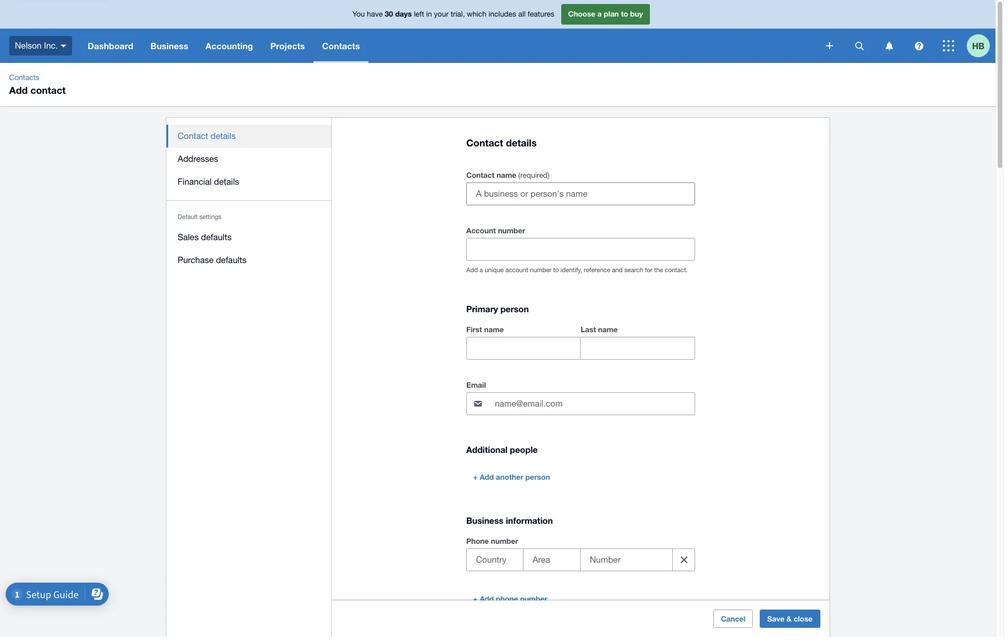 Task type: describe. For each thing, give the bounding box(es) containing it.
last name
[[581, 325, 618, 334]]

business button
[[142, 29, 197, 63]]

includes
[[489, 10, 517, 18]]

save & close
[[768, 615, 814, 624]]

trial,
[[451, 10, 465, 18]]

30
[[385, 9, 393, 18]]

contact name (required)
[[467, 171, 550, 180]]

and
[[612, 267, 623, 274]]

banner containing hb
[[0, 0, 996, 63]]

financial details
[[178, 177, 240, 187]]

account number
[[467, 226, 526, 235]]

contact details link
[[167, 125, 332, 148]]

0 horizontal spatial contact details
[[178, 131, 236, 141]]

details for financial details link
[[214, 177, 240, 187]]

contacts for contacts
[[322, 41, 360, 51]]

purchase defaults link
[[167, 249, 332, 272]]

number down business information
[[491, 537, 519, 546]]

menu containing contact details
[[167, 118, 332, 279]]

phone number group
[[467, 549, 696, 572]]

contact
[[30, 84, 66, 96]]

sales
[[178, 232, 199, 242]]

nelson inc.
[[15, 41, 58, 50]]

contacts link
[[5, 72, 44, 84]]

you
[[353, 10, 365, 18]]

person inside the + add another person button
[[526, 473, 550, 482]]

svg image
[[886, 42, 893, 50]]

group containing first name
[[467, 323, 696, 360]]

for
[[645, 267, 653, 274]]

&
[[787, 615, 792, 624]]

contact up contact name (required)
[[467, 137, 504, 149]]

contact left (required)
[[467, 171, 495, 180]]

number right account at the top right of the page
[[530, 267, 552, 274]]

1 horizontal spatial to
[[621, 9, 629, 18]]

0 vertical spatial person
[[501, 304, 529, 314]]

Number field
[[581, 550, 668, 571]]

add left unique
[[467, 267, 478, 274]]

contacts for contacts add contact
[[9, 73, 39, 82]]

Email text field
[[494, 393, 695, 415]]

sales defaults link
[[167, 226, 332, 249]]

name for contact
[[497, 171, 517, 180]]

navigation containing dashboard
[[79, 29, 819, 63]]

you have 30 days left in your trial, which includes all features
[[353, 9, 555, 18]]

Account number field
[[467, 239, 695, 261]]

nelson
[[15, 41, 42, 50]]

buy
[[631, 9, 644, 18]]

dashboard
[[88, 41, 133, 51]]

add a unique account number to identify, reference and search for the contact.
[[467, 267, 688, 274]]

+ add phone number button
[[467, 590, 555, 609]]

another
[[496, 473, 524, 482]]

email
[[467, 381, 486, 390]]

left
[[414, 10, 424, 18]]

default settings
[[178, 214, 222, 220]]

inc.
[[44, 41, 58, 50]]

close
[[795, 615, 814, 624]]

financial
[[178, 177, 212, 187]]

phone
[[467, 537, 489, 546]]

+ add another person button
[[467, 468, 557, 487]]

sales defaults
[[178, 232, 232, 242]]

(required)
[[519, 171, 550, 180]]

all
[[519, 10, 526, 18]]

information
[[506, 516, 553, 526]]

contacts button
[[314, 29, 369, 63]]

the
[[655, 267, 664, 274]]

details up (required)
[[506, 137, 537, 149]]

identify,
[[561, 267, 583, 274]]

svg image inside nelson inc. popup button
[[61, 45, 67, 47]]

cancel button
[[714, 610, 754, 629]]

settings
[[200, 214, 222, 220]]

phone
[[496, 595, 518, 604]]



Task type: locate. For each thing, give the bounding box(es) containing it.
0 horizontal spatial contacts
[[9, 73, 39, 82]]

a left unique
[[480, 267, 483, 274]]

Country field
[[467, 550, 523, 571]]

add
[[9, 84, 28, 96], [467, 267, 478, 274], [480, 473, 494, 482], [480, 595, 494, 604]]

primary person
[[467, 304, 529, 314]]

number right phone
[[521, 595, 548, 604]]

unique
[[485, 267, 504, 274]]

business inside popup button
[[151, 41, 188, 51]]

+ for + add another person
[[473, 473, 478, 482]]

contact details
[[178, 131, 236, 141], [467, 137, 537, 149]]

choose a plan to buy
[[569, 9, 644, 18]]

defaults
[[201, 232, 232, 242], [216, 255, 247, 265]]

purchase defaults
[[178, 255, 247, 265]]

add inside contacts add contact
[[9, 84, 28, 96]]

add inside the + add another person button
[[480, 473, 494, 482]]

business
[[151, 41, 188, 51], [467, 516, 504, 526]]

addresses
[[178, 154, 219, 164]]

accounting
[[206, 41, 253, 51]]

financial details link
[[167, 171, 332, 194]]

0 vertical spatial business
[[151, 41, 188, 51]]

accounting button
[[197, 29, 262, 63]]

contact.
[[665, 267, 688, 274]]

days
[[395, 9, 412, 18]]

details up 'addresses'
[[211, 131, 236, 141]]

a for add
[[480, 267, 483, 274]]

account
[[467, 226, 496, 235]]

to left "identify," at right top
[[554, 267, 559, 274]]

details down addresses link
[[214, 177, 240, 187]]

contacts up contact
[[9, 73, 39, 82]]

name for last
[[598, 325, 618, 334]]

contact details up 'addresses'
[[178, 131, 236, 141]]

details for contact details link
[[211, 131, 236, 141]]

add for contact
[[9, 84, 28, 96]]

contact details up contact name (required)
[[467, 137, 537, 149]]

last
[[581, 325, 596, 334]]

have
[[367, 10, 383, 18]]

1 vertical spatial +
[[473, 595, 478, 604]]

contact inside "menu"
[[178, 131, 209, 141]]

purchase
[[178, 255, 214, 265]]

person right the another
[[526, 473, 550, 482]]

person right primary
[[501, 304, 529, 314]]

nelson inc. button
[[0, 29, 79, 63]]

0 horizontal spatial business
[[151, 41, 188, 51]]

add left phone
[[480, 595, 494, 604]]

0 vertical spatial to
[[621, 9, 629, 18]]

hb button
[[968, 29, 996, 63]]

default
[[178, 214, 198, 220]]

first name
[[467, 325, 504, 334]]

a
[[598, 9, 602, 18], [480, 267, 483, 274]]

contacts add contact
[[9, 73, 66, 96]]

business for business information
[[467, 516, 504, 526]]

add inside + add phone number button
[[480, 595, 494, 604]]

dashboard link
[[79, 29, 142, 63]]

Last name field
[[581, 338, 695, 360]]

svg image
[[944, 40, 955, 52], [856, 42, 864, 50], [915, 42, 924, 50], [827, 42, 834, 49], [61, 45, 67, 47]]

additional people
[[467, 445, 538, 455]]

0 vertical spatial contacts
[[322, 41, 360, 51]]

defaults for purchase defaults
[[216, 255, 247, 265]]

in
[[426, 10, 432, 18]]

add left the another
[[480, 473, 494, 482]]

business for business
[[151, 41, 188, 51]]

projects
[[270, 41, 305, 51]]

search
[[625, 267, 644, 274]]

addresses link
[[167, 148, 332, 171]]

contacts down you
[[322, 41, 360, 51]]

person
[[501, 304, 529, 314], [526, 473, 550, 482]]

business information
[[467, 516, 553, 526]]

group
[[467, 323, 696, 360]]

hb
[[973, 40, 985, 51]]

a for choose
[[598, 9, 602, 18]]

a inside banner
[[598, 9, 602, 18]]

defaults for sales defaults
[[201, 232, 232, 242]]

to
[[621, 9, 629, 18], [554, 267, 559, 274]]

projects button
[[262, 29, 314, 63]]

defaults down settings
[[201, 232, 232, 242]]

add for phone
[[480, 595, 494, 604]]

cancel
[[722, 615, 746, 624]]

a left plan at the right of page
[[598, 9, 602, 18]]

features
[[528, 10, 555, 18]]

1 horizontal spatial business
[[467, 516, 504, 526]]

add down contacts link
[[9, 84, 28, 96]]

+
[[473, 473, 478, 482], [473, 595, 478, 604]]

name right first
[[485, 325, 504, 334]]

defaults down sales defaults link
[[216, 255, 247, 265]]

contacts inside dropdown button
[[322, 41, 360, 51]]

contact
[[178, 131, 209, 141], [467, 137, 504, 149], [467, 171, 495, 180]]

+ for + add phone number
[[473, 595, 478, 604]]

0 horizontal spatial a
[[480, 267, 483, 274]]

A business or person's name field
[[467, 183, 695, 205]]

1 vertical spatial person
[[526, 473, 550, 482]]

people
[[510, 445, 538, 455]]

navigation
[[79, 29, 819, 63]]

additional
[[467, 445, 508, 455]]

1 vertical spatial business
[[467, 516, 504, 526]]

First name field
[[467, 338, 581, 360]]

contact up 'addresses'
[[178, 131, 209, 141]]

contacts inside contacts add contact
[[9, 73, 39, 82]]

name left (required)
[[497, 171, 517, 180]]

name right last
[[598, 325, 618, 334]]

save & close button
[[761, 610, 821, 629]]

Area field
[[524, 550, 581, 571]]

+ add another person
[[473, 473, 550, 482]]

0 vertical spatial a
[[598, 9, 602, 18]]

save
[[768, 615, 785, 624]]

0 vertical spatial defaults
[[201, 232, 232, 242]]

+ left phone
[[473, 595, 478, 604]]

account
[[506, 267, 529, 274]]

add for another
[[480, 473, 494, 482]]

+ down additional
[[473, 473, 478, 482]]

2 + from the top
[[473, 595, 478, 604]]

0 vertical spatial +
[[473, 473, 478, 482]]

plan
[[604, 9, 619, 18]]

1 horizontal spatial a
[[598, 9, 602, 18]]

0 horizontal spatial to
[[554, 267, 559, 274]]

details
[[211, 131, 236, 141], [506, 137, 537, 149], [214, 177, 240, 187]]

1 vertical spatial defaults
[[216, 255, 247, 265]]

number
[[498, 226, 526, 235], [530, 267, 552, 274], [491, 537, 519, 546], [521, 595, 548, 604]]

first
[[467, 325, 482, 334]]

number right account
[[498, 226, 526, 235]]

1 vertical spatial to
[[554, 267, 559, 274]]

remove phone number image
[[673, 549, 696, 572]]

1 horizontal spatial contact details
[[467, 137, 537, 149]]

choose
[[569, 9, 596, 18]]

+ add phone number
[[473, 595, 548, 604]]

menu
[[167, 118, 332, 279]]

to left buy
[[621, 9, 629, 18]]

1 vertical spatial a
[[480, 267, 483, 274]]

name
[[497, 171, 517, 180], [485, 325, 504, 334], [598, 325, 618, 334]]

1 + from the top
[[473, 473, 478, 482]]

which
[[467, 10, 487, 18]]

your
[[434, 10, 449, 18]]

1 vertical spatial contacts
[[9, 73, 39, 82]]

name for first
[[485, 325, 504, 334]]

reference
[[584, 267, 611, 274]]

contacts
[[322, 41, 360, 51], [9, 73, 39, 82]]

1 horizontal spatial contacts
[[322, 41, 360, 51]]

number inside + add phone number button
[[521, 595, 548, 604]]

phone number
[[467, 537, 519, 546]]

banner
[[0, 0, 996, 63]]

primary
[[467, 304, 498, 314]]



Task type: vqa. For each thing, say whether or not it's contained in the screenshot.
heading
no



